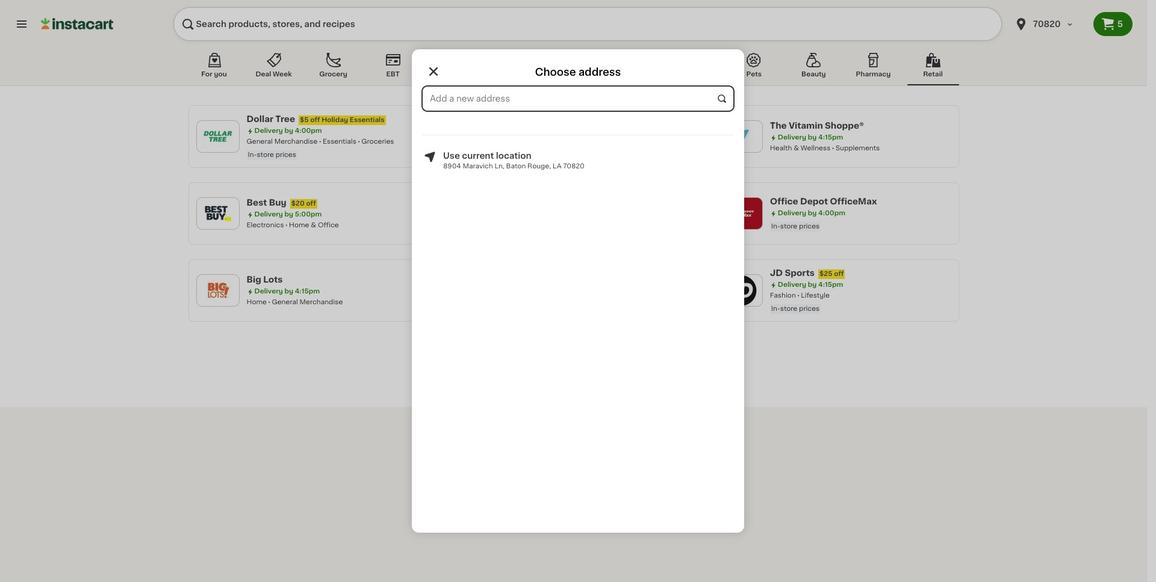 Task type: describe. For each thing, give the bounding box(es) containing it.
for you button
[[188, 51, 240, 86]]

off for tree
[[310, 117, 320, 123]]

by for home & office
[[284, 211, 293, 218]]

beauty button
[[788, 51, 840, 86]]

health
[[770, 145, 792, 152]]

retail
[[923, 71, 943, 78]]

for
[[201, 71, 212, 78]]

you
[[214, 71, 227, 78]]

delivery by 4:00pm for general merchandise
[[254, 128, 322, 134]]

shoppe®
[[825, 122, 864, 130]]

pets button
[[728, 51, 780, 86]]

4:15pm for vitamin
[[818, 134, 843, 141]]

beauty
[[801, 71, 826, 78]]

lifestyle
[[801, 293, 830, 299]]

delivery by 4:15pm for lots
[[254, 288, 320, 295]]

1 horizontal spatial &
[[794, 145, 799, 152]]

address
[[579, 67, 621, 77]]

deal week
[[256, 71, 292, 78]]

by for supplements
[[808, 134, 817, 141]]

1 horizontal spatial home
[[289, 222, 309, 229]]

merchandise for general merchandise
[[536, 145, 579, 152]]

by down 'depot'
[[808, 210, 817, 217]]

instacart image
[[41, 17, 113, 31]]

general merchandise
[[508, 145, 579, 152]]

1 vertical spatial home
[[247, 299, 267, 306]]

big lots
[[247, 276, 283, 284]]

70820
[[563, 163, 584, 170]]

home general merchandise
[[247, 299, 343, 306]]

fashion lifestyle
[[770, 293, 830, 299]]

sports
[[785, 269, 815, 278]]

$20
[[291, 201, 305, 207]]

in-store prices for sports
[[771, 306, 820, 313]]

1 vertical spatial in-
[[771, 223, 780, 230]]

off for sports
[[834, 271, 844, 278]]

delivery up general merchandise
[[516, 134, 545, 141]]

1 vertical spatial office
[[318, 222, 339, 229]]

0 horizontal spatial &
[[311, 222, 316, 229]]

delivery for supplements
[[778, 134, 806, 141]]

store for jd
[[780, 306, 797, 313]]

delivery by 5:00pm
[[254, 211, 322, 218]]

lots
[[263, 276, 283, 284]]

choose
[[535, 67, 576, 77]]

wholesale
[[554, 71, 590, 78]]

convenience button
[[606, 51, 661, 86]]

shop categories tab list
[[188, 51, 959, 86]]

delivery for home & office
[[254, 211, 283, 218]]

location
[[496, 152, 531, 160]]

in- for dollar
[[248, 152, 257, 158]]

1 vertical spatial prices
[[799, 223, 820, 230]]

  text field inside the choose address dialog
[[423, 87, 733, 111]]

pharmacy button
[[847, 51, 899, 86]]

convenience
[[611, 71, 656, 78]]

1 vertical spatial essentials
[[323, 138, 356, 145]]

use current location 8904 maravich ln, baton rouge, la 70820
[[443, 152, 584, 170]]

deal week button
[[248, 51, 300, 86]]

electronics
[[247, 222, 284, 229]]

pharmacy
[[856, 71, 891, 78]]

grocery
[[319, 71, 347, 78]]

by for lifestyle
[[808, 282, 817, 288]]

grocery button
[[307, 51, 359, 86]]

the vitamin shoppe®
[[770, 122, 864, 130]]

depot
[[800, 198, 828, 206]]

holiday
[[322, 117, 348, 123]]

baton
[[506, 163, 526, 170]]

officemax
[[830, 198, 877, 206]]

1 vertical spatial store
[[780, 223, 797, 230]]

office depot officemax
[[770, 198, 877, 206]]

1 horizontal spatial delivery by 4:00pm
[[516, 134, 584, 141]]

prices for sports
[[799, 306, 820, 313]]

tree
[[275, 115, 295, 123]]

wholesale button
[[546, 51, 598, 86]]



Task type: vqa. For each thing, say whether or not it's contained in the screenshot.
service type group
no



Task type: locate. For each thing, give the bounding box(es) containing it.
best buy $20 off
[[247, 199, 316, 207]]

ebt button
[[367, 51, 419, 86]]

delivery by 4:00pm down 'depot'
[[778, 210, 845, 217]]

home down big
[[247, 299, 267, 306]]

0 vertical spatial &
[[794, 145, 799, 152]]

delivery by 4:15pm up lifestyle
[[778, 282, 843, 288]]

groceries
[[361, 138, 394, 145]]

ebt
[[386, 71, 400, 78]]

pets
[[746, 71, 762, 78]]

2 vertical spatial in-
[[771, 306, 780, 313]]

vitamin
[[789, 122, 823, 130]]

in-
[[248, 152, 257, 158], [771, 223, 780, 230], [771, 306, 780, 313]]

store down dollar
[[257, 152, 274, 158]]

off inside best buy $20 off
[[306, 201, 316, 207]]

by for general merchandise
[[284, 288, 293, 295]]

0 horizontal spatial home
[[247, 299, 267, 306]]

1 vertical spatial off
[[306, 201, 316, 207]]

by up home general merchandise
[[284, 288, 293, 295]]

health & wellness supplements
[[770, 145, 880, 152]]

off inside dollar tree $5 off holiday essentials
[[310, 117, 320, 123]]

&
[[794, 145, 799, 152], [311, 222, 316, 229]]

delivery by 4:15pm up home general merchandise
[[254, 288, 320, 295]]

general down the lots
[[272, 299, 298, 306]]

off for buy
[[306, 201, 316, 207]]

4:15pm
[[818, 134, 843, 141], [818, 282, 843, 288], [295, 288, 320, 295]]

in-store prices for tree
[[248, 152, 296, 158]]

delivery by 4:00pm
[[254, 128, 322, 134], [516, 134, 584, 141], [778, 210, 845, 217]]

the
[[770, 122, 787, 130]]

0 vertical spatial office
[[770, 198, 798, 206]]

essentials down holiday
[[323, 138, 356, 145]]

off up 5:00pm
[[306, 201, 316, 207]]

0 vertical spatial in-
[[248, 152, 257, 158]]

dollar tree $5 off holiday essentials
[[247, 115, 384, 123]]

store down office depot officemax
[[780, 223, 797, 230]]

for you
[[201, 71, 227, 78]]

5:00pm
[[295, 211, 322, 218]]

in- down dollar
[[248, 152, 257, 158]]

off inside 'jd sports $25 off'
[[834, 271, 844, 278]]

dollar
[[247, 115, 273, 123]]

big
[[247, 276, 261, 284]]

1 vertical spatial in-store prices
[[771, 223, 820, 230]]

buy
[[269, 199, 286, 207]]

week
[[273, 71, 292, 78]]

delivery up fashion lifestyle
[[778, 282, 806, 288]]

general
[[247, 138, 273, 145], [508, 145, 534, 152], [272, 299, 298, 306]]

electronics home & office
[[247, 222, 339, 229]]

in-store prices down 'depot'
[[771, 223, 820, 230]]

jd
[[770, 269, 783, 278]]

4:15pm up health & wellness supplements
[[818, 134, 843, 141]]

general for general merchandise
[[508, 145, 534, 152]]

essentials
[[350, 117, 384, 123], [323, 138, 356, 145]]

delivery by 4:15pm
[[778, 134, 843, 141], [778, 282, 843, 288], [254, 288, 320, 295]]

delivery down big lots
[[254, 288, 283, 295]]

2 vertical spatial store
[[780, 306, 797, 313]]

$5
[[300, 117, 309, 123]]

2 horizontal spatial delivery by 4:00pm
[[778, 210, 845, 217]]

delivery for lifestyle
[[778, 282, 806, 288]]

$25
[[820, 271, 832, 278]]

4:00pm for in-store prices
[[818, 210, 845, 217]]

0 horizontal spatial delivery by 4:00pm
[[254, 128, 322, 134]]

1 vertical spatial &
[[311, 222, 316, 229]]

delivery down 'depot'
[[778, 210, 806, 217]]

by up wellness
[[808, 134, 817, 141]]

delivery by 4:15pm up wellness
[[778, 134, 843, 141]]

office
[[770, 198, 798, 206], [318, 222, 339, 229]]

8904
[[443, 163, 461, 170]]

general merchandise essentials groceries
[[247, 138, 394, 145]]

& down 5:00pm
[[311, 222, 316, 229]]

retail button
[[907, 51, 959, 86]]

1 horizontal spatial 4:00pm
[[557, 134, 584, 141]]

prices down lifestyle
[[799, 306, 820, 313]]

use
[[443, 152, 460, 160]]

0 vertical spatial essentials
[[350, 117, 384, 123]]

essentials inside dollar tree $5 off holiday essentials
[[350, 117, 384, 123]]

4:00pm for general merchandise
[[295, 128, 322, 134]]

off right $25
[[834, 271, 844, 278]]

by down tree on the top of the page
[[284, 128, 293, 134]]

prices for tree
[[276, 152, 296, 158]]

delivery for general merchandise
[[254, 288, 283, 295]]

off
[[310, 117, 320, 123], [306, 201, 316, 207], [834, 271, 844, 278]]

home down 5:00pm
[[289, 222, 309, 229]]

0 vertical spatial home
[[289, 222, 309, 229]]

0 vertical spatial prices
[[276, 152, 296, 158]]

in- down "fashion"
[[771, 306, 780, 313]]

0 horizontal spatial 4:00pm
[[295, 128, 322, 134]]

store
[[257, 152, 274, 158], [780, 223, 797, 230], [780, 306, 797, 313]]

supplements
[[836, 145, 880, 152]]

best
[[247, 199, 267, 207]]

4:00pm down $5
[[295, 128, 322, 134]]

1 horizontal spatial office
[[770, 198, 798, 206]]

in-store prices down dollar
[[248, 152, 296, 158]]

in-store prices
[[248, 152, 296, 158], [771, 223, 820, 230], [771, 306, 820, 313]]

merchandise for general merchandise essentials groceries
[[274, 138, 318, 145]]

delivery by 4:15pm for vitamin
[[778, 134, 843, 141]]

store for dollar
[[257, 152, 274, 158]]

merchandise
[[274, 138, 318, 145], [536, 145, 579, 152], [300, 299, 343, 306]]

choose address dialog
[[412, 49, 744, 533]]

2 vertical spatial prices
[[799, 306, 820, 313]]

delivery by 4:00pm for in-store prices
[[778, 210, 845, 217]]

0 horizontal spatial office
[[318, 222, 339, 229]]

2 vertical spatial off
[[834, 271, 844, 278]]

general up baton
[[508, 145, 534, 152]]

delivery down dollar
[[254, 128, 283, 134]]

0 vertical spatial in-store prices
[[248, 152, 296, 158]]

4:15pm up home general merchandise
[[295, 288, 320, 295]]

general down dollar
[[247, 138, 273, 145]]

maravich
[[463, 163, 493, 170]]

4:00pm up general merchandise
[[557, 134, 584, 141]]

delivery up the electronics
[[254, 211, 283, 218]]

rouge,
[[528, 163, 551, 170]]

in- up jd
[[771, 223, 780, 230]]

delivery for essentials
[[254, 128, 283, 134]]

  text field
[[423, 87, 733, 111]]

prices
[[276, 152, 296, 158], [799, 223, 820, 230], [799, 306, 820, 313]]

fashion
[[770, 293, 796, 299]]

0 vertical spatial store
[[257, 152, 274, 158]]

5 button
[[1093, 12, 1133, 36]]

ln,
[[495, 163, 504, 170]]

choose address
[[535, 67, 621, 77]]

delivery up health
[[778, 134, 806, 141]]

4:15pm down $25
[[818, 282, 843, 288]]

deal
[[256, 71, 271, 78]]

by
[[284, 128, 293, 134], [546, 134, 555, 141], [808, 134, 817, 141], [808, 210, 817, 217], [284, 211, 293, 218], [808, 282, 817, 288], [284, 288, 293, 295]]

general for general merchandise essentials groceries
[[247, 138, 273, 145]]

2 horizontal spatial 4:00pm
[[818, 210, 845, 217]]

in-store prices down fashion lifestyle
[[771, 306, 820, 313]]

wellness
[[801, 145, 831, 152]]

4:15pm for lots
[[295, 288, 320, 295]]

4:00pm
[[295, 128, 322, 134], [557, 134, 584, 141], [818, 210, 845, 217]]

delivery by 4:00pm down tree on the top of the page
[[254, 128, 322, 134]]

delivery by 4:00pm up general merchandise
[[516, 134, 584, 141]]

by up electronics home & office
[[284, 211, 293, 218]]

by up lifestyle
[[808, 282, 817, 288]]

prices down tree on the top of the page
[[276, 152, 296, 158]]

5
[[1117, 20, 1123, 28]]

office down 5:00pm
[[318, 222, 339, 229]]

la
[[553, 163, 562, 170]]

jd sports $25 off
[[770, 269, 844, 278]]

delivery
[[254, 128, 283, 134], [516, 134, 545, 141], [778, 134, 806, 141], [778, 210, 806, 217], [254, 211, 283, 218], [778, 282, 806, 288], [254, 288, 283, 295]]

in- for jd
[[771, 306, 780, 313]]

2 vertical spatial in-store prices
[[771, 306, 820, 313]]

current
[[462, 152, 494, 160]]

by for essentials
[[284, 128, 293, 134]]

essentials up groceries
[[350, 117, 384, 123]]

off right $5
[[310, 117, 320, 123]]

0 vertical spatial off
[[310, 117, 320, 123]]

by up general merchandise
[[546, 134, 555, 141]]

office left 'depot'
[[770, 198, 798, 206]]

& right health
[[794, 145, 799, 152]]

search address image
[[717, 93, 727, 104]]

4:00pm down office depot officemax
[[818, 210, 845, 217]]

store down "fashion"
[[780, 306, 797, 313]]

home
[[289, 222, 309, 229], [247, 299, 267, 306]]

prices down 'depot'
[[799, 223, 820, 230]]



